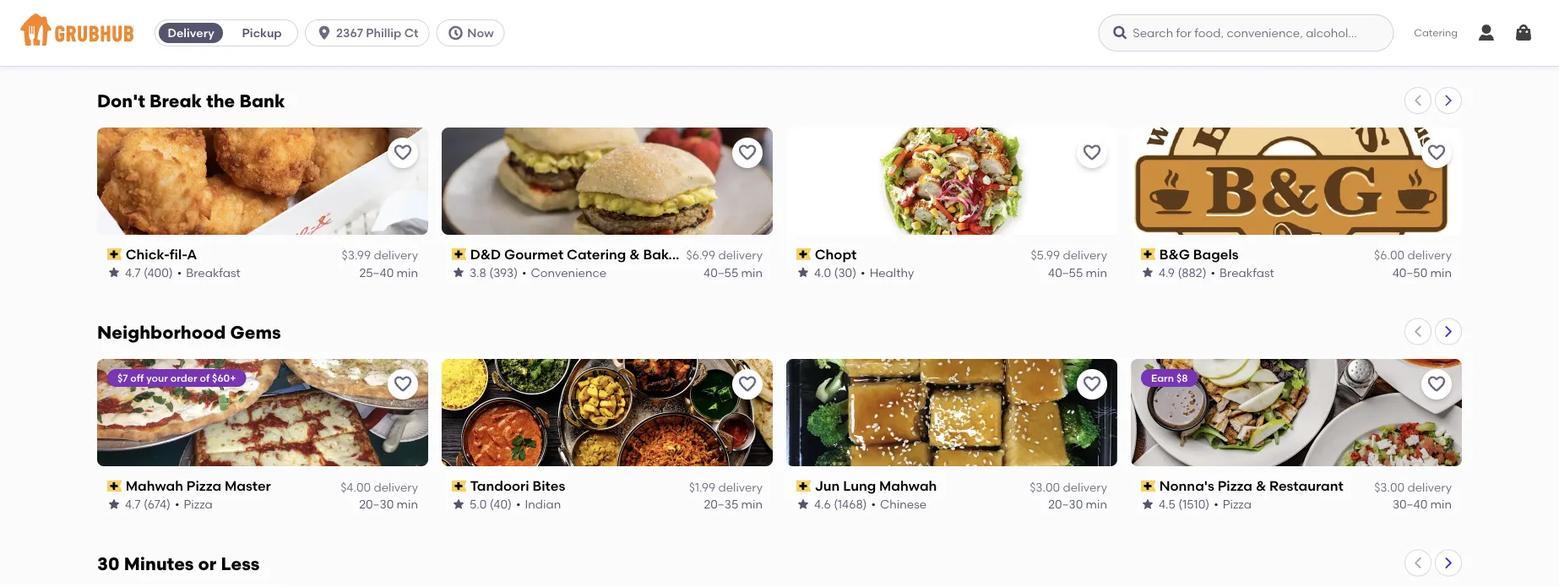 Task type: locate. For each thing, give the bounding box(es) containing it.
4.6 (1468)
[[470, 34, 522, 48], [814, 496, 867, 511]]

subscription pass image
[[107, 248, 122, 260], [452, 248, 467, 260], [797, 248, 811, 260], [107, 480, 122, 492], [797, 480, 811, 492]]

1 horizontal spatial $1.99
[[689, 479, 716, 494]]

1 horizontal spatial 5.0
[[470, 496, 487, 511]]

3 caret left icon image from the top
[[1411, 556, 1425, 570]]

$1.99 delivery
[[344, 17, 418, 31], [689, 479, 763, 494]]

delivery button
[[156, 19, 226, 46]]

0 horizontal spatial svg image
[[316, 24, 333, 41]]

1 caret right icon image from the top
[[1442, 94, 1455, 107]]

save this restaurant image
[[393, 143, 413, 163], [737, 143, 758, 163]]

1 horizontal spatial svg image
[[1112, 24, 1129, 41]]

caret right icon image
[[1442, 94, 1455, 107], [1442, 325, 1455, 338], [1442, 556, 1455, 570]]

1 horizontal spatial • pizza
[[1214, 496, 1252, 511]]

2367 phillip ct
[[336, 26, 418, 40]]

• pizza down mahwah pizza master
[[175, 496, 213, 511]]

1 vertical spatial 20–35 min
[[704, 496, 763, 511]]

star icon image
[[107, 34, 121, 48], [452, 34, 465, 48], [1141, 34, 1155, 48], [107, 266, 121, 279], [452, 266, 465, 279], [797, 266, 810, 279], [1141, 266, 1155, 279], [107, 497, 121, 511], [452, 497, 465, 511], [797, 497, 810, 511], [1141, 497, 1155, 511]]

1 horizontal spatial 20–35 min
[[704, 496, 763, 511]]

pizza down mahwah pizza master
[[184, 496, 213, 511]]

fil-
[[170, 246, 187, 263]]

& right deli
[[1253, 15, 1263, 31]]

svg image right catering button
[[1476, 23, 1497, 43]]

delivery for tandoori bites logo
[[718, 479, 763, 494]]

$3.00 for nonna's pizza & restaurant
[[1374, 479, 1405, 494]]

svg image inside 2367 phillip ct button
[[316, 24, 333, 41]]

nonna's pizza & restaurant logo image
[[1131, 359, 1462, 466]]

0 horizontal spatial save this restaurant image
[[393, 143, 413, 163]]

1 20–30 min from the left
[[359, 496, 418, 511]]

jun for subscription pass icon in jun lung mahwah link
[[470, 15, 495, 31]]

• pizza
[[175, 496, 213, 511], [1214, 496, 1252, 511]]

now
[[467, 26, 494, 40]]

breakfast down the a
[[186, 265, 241, 279]]

1 horizontal spatial 4.6 (1468)
[[814, 496, 867, 511]]

1 horizontal spatial $3.99
[[1031, 17, 1060, 31]]

0 horizontal spatial $3.99
[[342, 248, 371, 262]]

1 horizontal spatial 20–30
[[1048, 496, 1083, 511]]

1 vertical spatial 20–35
[[704, 496, 738, 511]]

2 vertical spatial &
[[1256, 477, 1266, 494]]

0 horizontal spatial 20–35 min
[[359, 34, 418, 48]]

$3.99 delivery link
[[797, 13, 1107, 33]]

1 horizontal spatial tandoori bites
[[470, 477, 565, 494]]

$3.99
[[1031, 17, 1060, 31], [342, 248, 371, 262]]

0 vertical spatial caret left icon image
[[1411, 94, 1425, 107]]

mahwah right now
[[535, 15, 592, 31]]

0 horizontal spatial tandoori
[[126, 15, 185, 31]]

1 vertical spatial caret right icon image
[[1442, 325, 1455, 338]]

40–55 min down $6.99 delivery
[[704, 265, 763, 279]]

subscription pass image for chick-fil-a
[[107, 248, 122, 260]]

breakfast down deli
[[1206, 34, 1260, 48]]

star icon image for d&d gourmet catering & bakery logo in the left of the page
[[452, 266, 465, 279]]

1 horizontal spatial save this restaurant image
[[737, 143, 758, 163]]

$1.99
[[344, 17, 371, 31], [689, 479, 716, 494]]

subscription pass image
[[107, 17, 122, 29], [452, 17, 467, 29], [1141, 17, 1156, 29], [1141, 248, 1156, 260], [452, 480, 467, 492], [1141, 480, 1156, 492]]

(1468)
[[489, 34, 522, 48], [834, 496, 867, 511]]

a
[[187, 246, 197, 263]]

1 vertical spatial lung
[[843, 477, 876, 494]]

1 vertical spatial 5.0
[[470, 496, 487, 511]]

subscription pass image inside jun lung mahwah link
[[452, 17, 467, 29]]

catering right deli
[[1266, 15, 1326, 31]]

caret left icon image
[[1411, 94, 1425, 107], [1411, 325, 1425, 338], [1411, 556, 1425, 570]]

1 horizontal spatial 20–30 min
[[1048, 496, 1107, 511]]

1 caret left icon image from the top
[[1411, 94, 1425, 107]]

ct
[[404, 26, 418, 40]]

save this restaurant image for jun lung mahwah
[[1082, 374, 1102, 394]]

& for nonna's
[[1256, 477, 1266, 494]]

• breakfast down "bagels"
[[1211, 265, 1274, 279]]

• breakfast down deli
[[1197, 34, 1260, 48]]

lung right now
[[498, 15, 531, 31]]

0 horizontal spatial • indian
[[171, 34, 216, 48]]

$3.00 for jun lung mahwah
[[1030, 479, 1060, 494]]

subscription pass image left now
[[452, 17, 467, 29]]

0 vertical spatial indian
[[180, 34, 216, 48]]

delivery for jun lung mahwah  logo
[[1063, 479, 1107, 494]]

star icon image for jun lung mahwah  logo
[[797, 497, 810, 511]]

$3.00 delivery
[[1030, 479, 1107, 494], [1374, 479, 1452, 494]]

25–40
[[359, 265, 394, 279]]

0 horizontal spatial 40–55
[[704, 265, 738, 279]]

your
[[146, 371, 168, 384]]

4.6 left • chinese
[[814, 496, 831, 511]]

jun lung mahwah
[[470, 15, 592, 31], [815, 477, 937, 494]]

caret right icon image down 30–40 min
[[1442, 556, 1455, 570]]

1 20–30 from the left
[[359, 496, 394, 511]]

min inside $3.99 delivery min
[[1086, 34, 1107, 48]]

b&g bagels logo image
[[1131, 127, 1462, 235]]

& left bakery
[[629, 246, 640, 263]]

1 vertical spatial jun lung mahwah
[[815, 477, 937, 494]]

save this restaurant image for tandoori bites
[[737, 374, 758, 394]]

min for tandoori bites logo
[[741, 496, 763, 511]]

• breakfast for fil-
[[177, 265, 241, 279]]

indian
[[180, 34, 216, 48], [525, 496, 561, 511]]

star icon image for chopt logo
[[797, 266, 810, 279]]

5.0
[[125, 34, 142, 48], [470, 496, 487, 511]]

$3.99 for $3.99 delivery min
[[1031, 17, 1060, 31]]

0 horizontal spatial 20–30
[[359, 496, 394, 511]]

tandoori
[[126, 15, 185, 31], [470, 477, 529, 494]]

1 horizontal spatial $3.00
[[1374, 479, 1405, 494]]

svg image
[[1514, 23, 1534, 43], [316, 24, 333, 41], [1112, 24, 1129, 41]]

• pizza down nonna's pizza & restaurant
[[1214, 496, 1252, 511]]

1 vertical spatial caret left icon image
[[1411, 325, 1425, 338]]

catering button
[[1402, 14, 1470, 52]]

0 vertical spatial 20–35 min
[[359, 34, 418, 48]]

4.7 (674)
[[125, 496, 171, 511]]

mahwah up (674)
[[126, 477, 183, 494]]

• breakfast down the a
[[177, 265, 241, 279]]

4.7
[[125, 265, 141, 279], [125, 496, 141, 511]]

b&g
[[1159, 246, 1190, 263]]

1 • pizza from the left
[[175, 496, 213, 511]]

4.7 for neighborhood
[[125, 496, 141, 511]]

svg image left now
[[447, 24, 464, 41]]

1 horizontal spatial indian
[[525, 496, 561, 511]]

delivery for chick-fil-a logo
[[374, 248, 418, 262]]

save this restaurant image
[[1082, 143, 1102, 163], [1427, 143, 1447, 163], [393, 374, 413, 394], [737, 374, 758, 394], [1082, 374, 1102, 394], [1427, 374, 1447, 394]]

1 vertical spatial $3.99
[[342, 248, 371, 262]]

40–55 min down $7.49 delivery on the top right of page
[[1393, 34, 1452, 48]]

caret left icon image down 30–40 min
[[1411, 556, 1425, 570]]

4.0 (30)
[[814, 265, 857, 279]]

4.7 left (674)
[[125, 496, 141, 511]]

2 save this restaurant image from the left
[[737, 143, 758, 163]]

svg image inside "now" button
[[447, 24, 464, 41]]

1 vertical spatial tandoori
[[470, 477, 529, 494]]

min for nonna's pizza & restaurant logo
[[1431, 496, 1452, 511]]

0 vertical spatial 5.0
[[125, 34, 142, 48]]

1 vertical spatial (40)
[[490, 496, 512, 511]]

$6.99 delivery
[[686, 248, 763, 262]]

1 horizontal spatial tandoori
[[470, 477, 529, 494]]

2 4.7 from the top
[[125, 496, 141, 511]]

0 horizontal spatial $1.99 delivery
[[344, 17, 418, 31]]

1 vertical spatial 4.7
[[125, 496, 141, 511]]

3.7 (3)
[[1159, 34, 1193, 48]]

min for jun lung mahwah  logo
[[1086, 496, 1107, 511]]

40–55
[[1393, 34, 1428, 48], [704, 265, 738, 279], [1048, 265, 1083, 279]]

1 horizontal spatial $3.00 delivery
[[1374, 479, 1452, 494]]

tandoori bites
[[126, 15, 221, 31], [470, 477, 565, 494]]

star icon image for nonna's pizza & restaurant logo
[[1141, 497, 1155, 511]]

delivery
[[374, 17, 418, 31], [1063, 17, 1107, 31], [1408, 17, 1452, 31], [374, 248, 418, 262], [718, 248, 763, 262], [1063, 248, 1107, 262], [1408, 248, 1452, 262], [374, 479, 418, 494], [718, 479, 763, 494], [1063, 479, 1107, 494], [1408, 479, 1452, 494]]

d&d gourmet catering & bakery logo image
[[442, 127, 773, 235]]

& left restaurant
[[1256, 477, 1266, 494]]

2367
[[336, 26, 363, 40]]

1 horizontal spatial 5.0 (40)
[[470, 496, 512, 511]]

3.8 (393)
[[470, 265, 518, 279]]

0 horizontal spatial mahwah
[[126, 477, 183, 494]]

2 20–30 min from the left
[[1048, 496, 1107, 511]]

caret left icon image down 40–50 min
[[1411, 325, 1425, 338]]

star icon image for the mahwah pizza master logo
[[107, 497, 121, 511]]

2 $3.00 from the left
[[1374, 479, 1405, 494]]

2 horizontal spatial 40–55
[[1393, 34, 1428, 48]]

2 vertical spatial caret right icon image
[[1442, 556, 1455, 570]]

•
[[171, 34, 176, 48], [1197, 34, 1202, 48], [177, 265, 182, 279], [522, 265, 527, 279], [861, 265, 865, 279], [1211, 265, 1216, 279], [175, 496, 179, 511], [516, 496, 521, 511], [871, 496, 876, 511], [1214, 496, 1219, 511]]

$5.99 delivery
[[1031, 248, 1107, 262]]

0 horizontal spatial • pizza
[[175, 496, 213, 511]]

2 • pizza from the left
[[1214, 496, 1252, 511]]

subscription pass image for chopt
[[797, 248, 811, 260]]

• for chick-fil-a logo
[[177, 265, 182, 279]]

svg image
[[1476, 23, 1497, 43], [447, 24, 464, 41]]

catering up convenience
[[567, 246, 626, 263]]

5.0 (40)
[[125, 34, 167, 48], [470, 496, 512, 511]]

40–55 down $7.49 delivery on the top right of page
[[1393, 34, 1428, 48]]

caret right icon image down catering button
[[1442, 94, 1455, 107]]

1 vertical spatial indian
[[525, 496, 561, 511]]

min
[[397, 34, 418, 48], [1086, 34, 1107, 48], [1431, 34, 1452, 48], [397, 265, 418, 279], [741, 265, 763, 279], [1086, 265, 1107, 279], [1431, 265, 1452, 279], [397, 496, 418, 511], [741, 496, 763, 511], [1086, 496, 1107, 511], [1431, 496, 1452, 511]]

0 horizontal spatial $3.00 delivery
[[1030, 479, 1107, 494]]

• for the b&g bagels logo on the right of the page
[[1211, 265, 1216, 279]]

0 vertical spatial 20–35
[[359, 34, 394, 48]]

delivery for the b&g bagels logo on the right of the page
[[1408, 248, 1452, 262]]

1 $3.00 delivery from the left
[[1030, 479, 1107, 494]]

pickup
[[242, 26, 282, 40]]

0 horizontal spatial svg image
[[447, 24, 464, 41]]

40–55 down $5.99 delivery
[[1048, 265, 1083, 279]]

1 vertical spatial 5.0 (40)
[[470, 496, 512, 511]]

subscription pass image for jun lung mahwah
[[797, 480, 811, 492]]

2 horizontal spatial 40–55 min
[[1393, 34, 1452, 48]]

• for chopt logo
[[861, 265, 865, 279]]

0 horizontal spatial 5.0
[[125, 34, 142, 48]]

chestnut
[[1159, 15, 1220, 31]]

4.6
[[470, 34, 486, 48], [814, 496, 831, 511]]

breakfast for &
[[1206, 34, 1260, 48]]

4.5
[[1159, 496, 1176, 511]]

0 horizontal spatial 4.6 (1468)
[[470, 34, 522, 48]]

convenience
[[531, 265, 607, 279]]

20–30 for jun lung mahwah
[[1048, 496, 1083, 511]]

4.7 down chick-
[[125, 265, 141, 279]]

min for the mahwah pizza master logo
[[397, 496, 418, 511]]

40–50 min
[[1393, 265, 1452, 279]]

30–40
[[1393, 496, 1428, 511]]

bites
[[188, 15, 221, 31], [533, 477, 565, 494]]

d&d
[[470, 246, 501, 263]]

0 vertical spatial 4.7
[[125, 265, 141, 279]]

0 horizontal spatial 5.0 (40)
[[125, 34, 167, 48]]

30–40 min
[[1393, 496, 1452, 511]]

1 $3.00 from the left
[[1030, 479, 1060, 494]]

1 vertical spatial 4.6 (1468)
[[814, 496, 867, 511]]

star icon image for tandoori bites logo
[[452, 497, 465, 511]]

30
[[97, 553, 120, 574]]

(40)
[[145, 34, 167, 48], [490, 496, 512, 511]]

2 $3.00 delivery from the left
[[1374, 479, 1452, 494]]

40–55 min for catering
[[1393, 34, 1452, 48]]

subscription pass image right $4.00 delivery
[[452, 480, 467, 492]]

0 vertical spatial (1468)
[[489, 34, 522, 48]]

$7.49
[[1378, 17, 1405, 31]]

20–30 min for mahwah pizza master
[[359, 496, 418, 511]]

• breakfast for deli
[[1197, 34, 1260, 48]]

tandoori bites logo image
[[442, 359, 773, 466]]

• for tandoori bites logo
[[516, 496, 521, 511]]

20–35
[[359, 34, 394, 48], [704, 496, 738, 511]]

chick-fil-a logo image
[[97, 127, 428, 235]]

chick-fil-a
[[126, 246, 197, 263]]

0 vertical spatial caret right icon image
[[1442, 94, 1455, 107]]

• indian
[[171, 34, 216, 48], [516, 496, 561, 511]]

catering right $7.49
[[1414, 26, 1458, 39]]

1 horizontal spatial jun
[[815, 477, 840, 494]]

earn $8
[[1151, 371, 1188, 384]]

• pizza for nonna's
[[1214, 496, 1252, 511]]

lung
[[498, 15, 531, 31], [843, 477, 876, 494]]

1 4.7 from the top
[[125, 265, 141, 279]]

d&d gourmet catering & bakery
[[470, 246, 689, 263]]

40–55 min for &
[[704, 265, 763, 279]]

4.6 right ct
[[470, 34, 486, 48]]

0 horizontal spatial 40–55 min
[[704, 265, 763, 279]]

2 vertical spatial caret left icon image
[[1411, 556, 1425, 570]]

1 vertical spatial $1.99 delivery
[[689, 479, 763, 494]]

breakfast
[[1206, 34, 1260, 48], [186, 265, 241, 279], [1220, 265, 1274, 279]]

chopt logo image
[[786, 127, 1118, 235]]

0 horizontal spatial 20–30 min
[[359, 496, 418, 511]]

0 horizontal spatial 20–35
[[359, 34, 394, 48]]

3 caret right icon image from the top
[[1442, 556, 1455, 570]]

caret right icon image for less
[[1442, 556, 1455, 570]]

0 horizontal spatial bites
[[188, 15, 221, 31]]

caret right icon image down 40–50 min
[[1442, 325, 1455, 338]]

0 horizontal spatial jun
[[470, 15, 495, 31]]

$3.99 inside $3.99 delivery min
[[1031, 17, 1060, 31]]

& for chestnut
[[1253, 15, 1263, 31]]

2 20–30 from the left
[[1048, 496, 1083, 511]]

jun
[[470, 15, 495, 31], [815, 477, 840, 494]]

40–55 down $6.99 delivery
[[704, 265, 738, 279]]

• for d&d gourmet catering & bakery logo in the left of the page
[[522, 265, 527, 279]]

1 save this restaurant image from the left
[[393, 143, 413, 163]]

0 vertical spatial lung
[[498, 15, 531, 31]]

40–55 min down $5.99 delivery
[[1048, 265, 1107, 279]]

1 vertical spatial 4.6
[[814, 496, 831, 511]]

delivery for d&d gourmet catering & bakery logo in the left of the page
[[718, 248, 763, 262]]

mahwah up chinese
[[879, 477, 937, 494]]

catering inside button
[[1414, 26, 1458, 39]]

0 vertical spatial jun lung mahwah
[[470, 15, 592, 31]]

(674)
[[144, 496, 171, 511]]

mahwah pizza master logo image
[[97, 359, 428, 466]]

20–30
[[359, 496, 394, 511], [1048, 496, 1083, 511]]

• healthy
[[861, 265, 914, 279]]

0 vertical spatial 4.6 (1468)
[[470, 34, 522, 48]]

0 horizontal spatial $1.99
[[344, 17, 371, 31]]

0 vertical spatial $1.99
[[344, 17, 371, 31]]

1 horizontal spatial (1468)
[[834, 496, 867, 511]]

2 caret left icon image from the top
[[1411, 325, 1425, 338]]

(400)
[[144, 265, 173, 279]]

save this restaurant button
[[388, 137, 418, 168], [732, 137, 763, 168], [1077, 137, 1107, 168], [1422, 137, 1452, 168], [388, 369, 418, 399], [732, 369, 763, 399], [1077, 369, 1107, 399], [1422, 369, 1452, 399]]

0 vertical spatial &
[[1253, 15, 1263, 31]]

of
[[200, 371, 210, 384]]

2 horizontal spatial svg image
[[1514, 23, 1534, 43]]

caret left icon image for bank
[[1411, 94, 1425, 107]]

breakfast for a
[[186, 265, 241, 279]]

4.5 (1510)
[[1159, 496, 1210, 511]]

• chinese
[[871, 496, 927, 511]]

caret left icon image down catering button
[[1411, 94, 1425, 107]]

lung up • chinese
[[843, 477, 876, 494]]

0 vertical spatial tandoori bites
[[126, 15, 221, 31]]

1 horizontal spatial • indian
[[516, 496, 561, 511]]



Task type: vqa. For each thing, say whether or not it's contained in the screenshot.


Task type: describe. For each thing, give the bounding box(es) containing it.
(882)
[[1178, 265, 1207, 279]]

4.9
[[1159, 265, 1175, 279]]

$4.00
[[341, 479, 371, 494]]

save this restaurant button for chick-fil-a
[[388, 137, 418, 168]]

• pizza for mahwah
[[175, 496, 213, 511]]

0 horizontal spatial tandoori bites
[[126, 15, 221, 31]]

jun for subscription pass image for jun lung mahwah
[[815, 477, 840, 494]]

break
[[149, 90, 202, 112]]

Search for food, convenience, alcohol... search field
[[1098, 14, 1394, 52]]

0 vertical spatial bites
[[188, 15, 221, 31]]

nonna's pizza & restaurant
[[1159, 477, 1344, 494]]

• breakfast for bagels
[[1211, 265, 1274, 279]]

chopt
[[815, 246, 857, 263]]

order
[[170, 371, 197, 384]]

$7.49 delivery
[[1378, 17, 1452, 31]]

breakfast down "bagels"
[[1220, 265, 1274, 279]]

bank
[[239, 90, 285, 112]]

subscription pass image left delivery
[[107, 17, 122, 29]]

star icon image for the b&g bagels logo on the right of the page
[[1141, 266, 1155, 279]]

0 horizontal spatial 4.6
[[470, 34, 486, 48]]

4.9 (882)
[[1159, 265, 1207, 279]]

1 horizontal spatial (40)
[[490, 496, 512, 511]]

healthy
[[870, 265, 914, 279]]

bagels
[[1193, 246, 1239, 263]]

1 horizontal spatial 20–35
[[704, 496, 738, 511]]

$7 off your order of $60+
[[117, 371, 236, 384]]

save this restaurant image for d&d gourmet catering & bakery
[[737, 143, 758, 163]]

$8
[[1177, 371, 1188, 384]]

the
[[206, 90, 235, 112]]

0 horizontal spatial (1468)
[[489, 34, 522, 48]]

0 vertical spatial tandoori
[[126, 15, 185, 31]]

delivery for the mahwah pizza master logo
[[374, 479, 418, 494]]

$6.00
[[1374, 248, 1405, 262]]

main navigation navigation
[[0, 0, 1559, 66]]

phillip
[[366, 26, 401, 40]]

neighborhood gems
[[97, 322, 281, 343]]

4.7 (400)
[[125, 265, 173, 279]]

(30)
[[834, 265, 857, 279]]

(1510)
[[1179, 496, 1210, 511]]

$3.99 delivery
[[342, 248, 418, 262]]

off
[[130, 371, 144, 384]]

1 horizontal spatial 4.6
[[814, 496, 831, 511]]

b&g bagels
[[1159, 246, 1239, 263]]

30 minutes or less
[[97, 553, 260, 574]]

$6.99
[[686, 248, 716, 262]]

chestnut deli & catering
[[1159, 15, 1326, 31]]

less
[[221, 553, 260, 574]]

(393)
[[489, 265, 518, 279]]

caret right icon image for bank
[[1442, 94, 1455, 107]]

25–40 min
[[359, 265, 418, 279]]

chick-
[[126, 246, 170, 263]]

0 vertical spatial 5.0 (40)
[[125, 34, 167, 48]]

save this restaurant button for chopt
[[1077, 137, 1107, 168]]

delivery inside $3.99 delivery min
[[1063, 17, 1107, 31]]

• for jun lung mahwah  logo
[[871, 496, 876, 511]]

caret left icon image for less
[[1411, 556, 1425, 570]]

earn
[[1151, 371, 1174, 384]]

don't break the bank
[[97, 90, 285, 112]]

star icon image for chick-fil-a logo
[[107, 266, 121, 279]]

0 horizontal spatial catering
[[567, 246, 626, 263]]

delivery for chopt logo
[[1063, 248, 1107, 262]]

save this restaurant button for d&d gourmet catering & bakery
[[732, 137, 763, 168]]

subscription pass image left b&g
[[1141, 248, 1156, 260]]

bakery
[[643, 246, 689, 263]]

1 vertical spatial (1468)
[[834, 496, 867, 511]]

or
[[198, 553, 216, 574]]

1 vertical spatial bites
[[533, 477, 565, 494]]

save this restaurant button for tandoori bites
[[732, 369, 763, 399]]

$60+
[[212, 371, 236, 384]]

nonna's
[[1159, 477, 1215, 494]]

save this restaurant image for chopt
[[1082, 143, 1102, 163]]

1 vertical spatial • indian
[[516, 496, 561, 511]]

1 horizontal spatial $1.99 delivery
[[689, 479, 763, 494]]

mahwah pizza master
[[126, 477, 271, 494]]

minutes
[[124, 553, 194, 574]]

pizza right nonna's
[[1218, 477, 1253, 494]]

• for nonna's pizza & restaurant logo
[[1214, 496, 1219, 511]]

save this restaurant button for jun lung mahwah
[[1077, 369, 1107, 399]]

restaurant
[[1270, 477, 1344, 494]]

• for the mahwah pizza master logo
[[175, 496, 179, 511]]

min for d&d gourmet catering & bakery logo in the left of the page
[[741, 265, 763, 279]]

gems
[[230, 322, 281, 343]]

delivery
[[168, 26, 214, 40]]

1 horizontal spatial 40–55 min
[[1048, 265, 1107, 279]]

pizza left master
[[187, 477, 221, 494]]

$3.99 delivery min
[[1031, 17, 1107, 48]]

1 horizontal spatial mahwah
[[535, 15, 592, 31]]

40–50
[[1393, 265, 1428, 279]]

• convenience
[[522, 265, 607, 279]]

$3.00 delivery for jun lung mahwah
[[1030, 479, 1107, 494]]

2367 phillip ct button
[[305, 19, 436, 46]]

1 horizontal spatial svg image
[[1476, 23, 1497, 43]]

save this restaurant image for chick-fil-a
[[393, 143, 413, 163]]

save this restaurant button for b&g bagels
[[1422, 137, 1452, 168]]

deli
[[1224, 15, 1249, 31]]

min for the b&g bagels logo on the right of the page
[[1431, 265, 1452, 279]]

3.7
[[1159, 34, 1175, 48]]

$3.99 for $3.99 delivery
[[342, 248, 371, 262]]

0 horizontal spatial indian
[[180, 34, 216, 48]]

subscription pass image for d&d gourmet catering & bakery
[[452, 248, 467, 260]]

jun lung mahwah link
[[452, 13, 763, 33]]

1 horizontal spatial lung
[[843, 477, 876, 494]]

0 horizontal spatial lung
[[498, 15, 531, 31]]

neighborhood
[[97, 322, 226, 343]]

min for chopt logo
[[1086, 265, 1107, 279]]

pickup button
[[226, 19, 297, 46]]

40–55 for &
[[704, 265, 738, 279]]

don't
[[97, 90, 145, 112]]

20–30 min for jun lung mahwah
[[1048, 496, 1107, 511]]

master
[[225, 477, 271, 494]]

subscription pass image left nonna's
[[1141, 480, 1156, 492]]

chinese
[[880, 496, 927, 511]]

1 vertical spatial $1.99
[[689, 479, 716, 494]]

$3.00 delivery for nonna's pizza & restaurant
[[1374, 479, 1452, 494]]

gourmet
[[504, 246, 564, 263]]

now button
[[436, 19, 512, 46]]

2 caret right icon image from the top
[[1442, 325, 1455, 338]]

3.8
[[470, 265, 486, 279]]

min for chick-fil-a logo
[[397, 265, 418, 279]]

2 horizontal spatial mahwah
[[879, 477, 937, 494]]

subscription pass image left chestnut
[[1141, 17, 1156, 29]]

subscription pass image for mahwah pizza master
[[107, 480, 122, 492]]

1 horizontal spatial catering
[[1266, 15, 1326, 31]]

4.0
[[814, 265, 831, 279]]

$7
[[117, 371, 128, 384]]

0 horizontal spatial jun lung mahwah
[[470, 15, 592, 31]]

0 vertical spatial $1.99 delivery
[[344, 17, 418, 31]]

(3)
[[1177, 34, 1193, 48]]

$4.00 delivery
[[341, 479, 418, 494]]

save this restaurant image for b&g bagels
[[1427, 143, 1447, 163]]

$6.00 delivery
[[1374, 248, 1452, 262]]

1 vertical spatial &
[[629, 246, 640, 263]]

1 horizontal spatial 40–55
[[1048, 265, 1083, 279]]

jun lung mahwah  logo image
[[786, 359, 1118, 466]]

1 horizontal spatial jun lung mahwah
[[815, 477, 937, 494]]

delivery for nonna's pizza & restaurant logo
[[1408, 479, 1452, 494]]

40–55 for catering
[[1393, 34, 1428, 48]]

0 vertical spatial • indian
[[171, 34, 216, 48]]

20–30 for mahwah pizza master
[[359, 496, 394, 511]]

0 vertical spatial (40)
[[145, 34, 167, 48]]

pizza down nonna's pizza & restaurant
[[1223, 496, 1252, 511]]

$5.99
[[1031, 248, 1060, 262]]

4.7 for don't
[[125, 265, 141, 279]]



